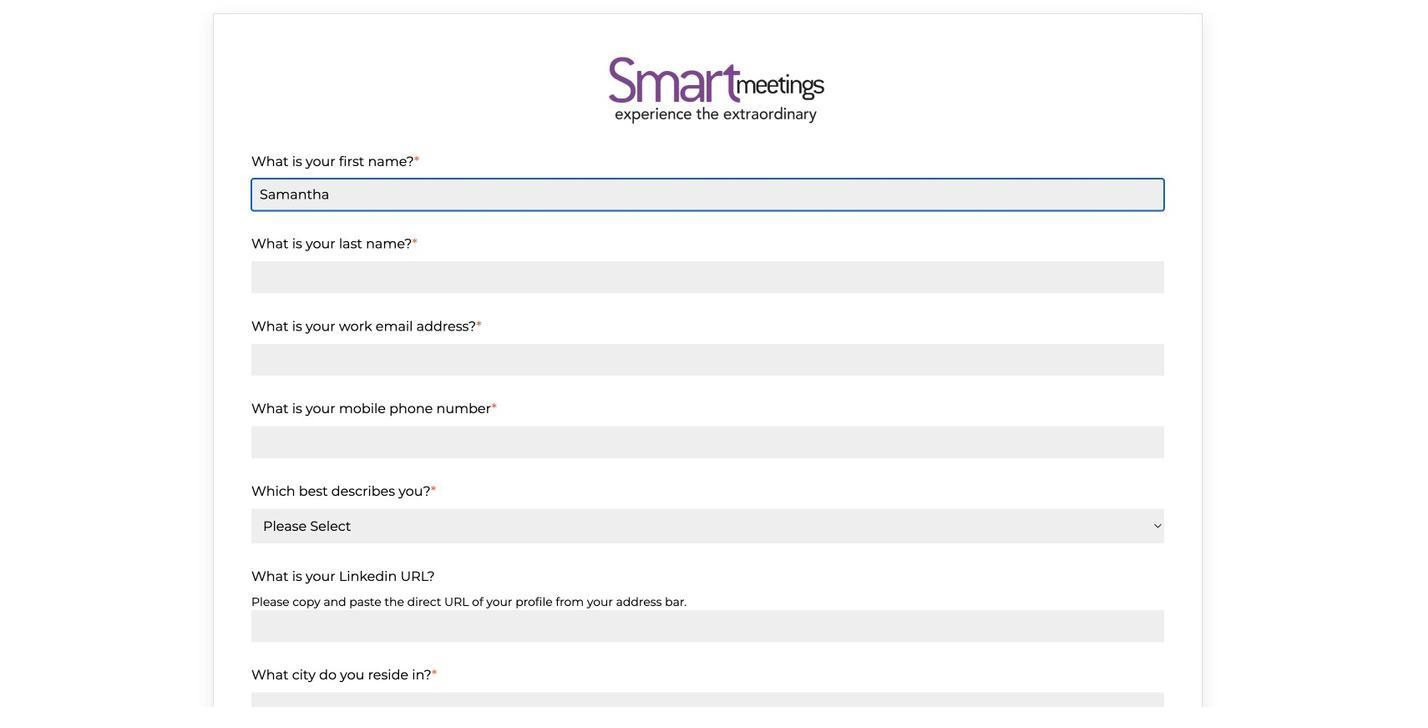 Task type: locate. For each thing, give the bounding box(es) containing it.
None email field
[[251, 344, 1165, 376]]

None text field
[[251, 179, 1165, 211], [251, 262, 1165, 294], [251, 427, 1165, 459], [251, 179, 1165, 211], [251, 262, 1165, 294], [251, 427, 1165, 459]]

sm-logo 2024 (1) image
[[583, 52, 833, 129]]

None text field
[[251, 611, 1165, 643], [251, 693, 1165, 708], [251, 611, 1165, 643], [251, 693, 1165, 708]]



Task type: vqa. For each thing, say whether or not it's contained in the screenshot.
'SM Events Logo 2024'
no



